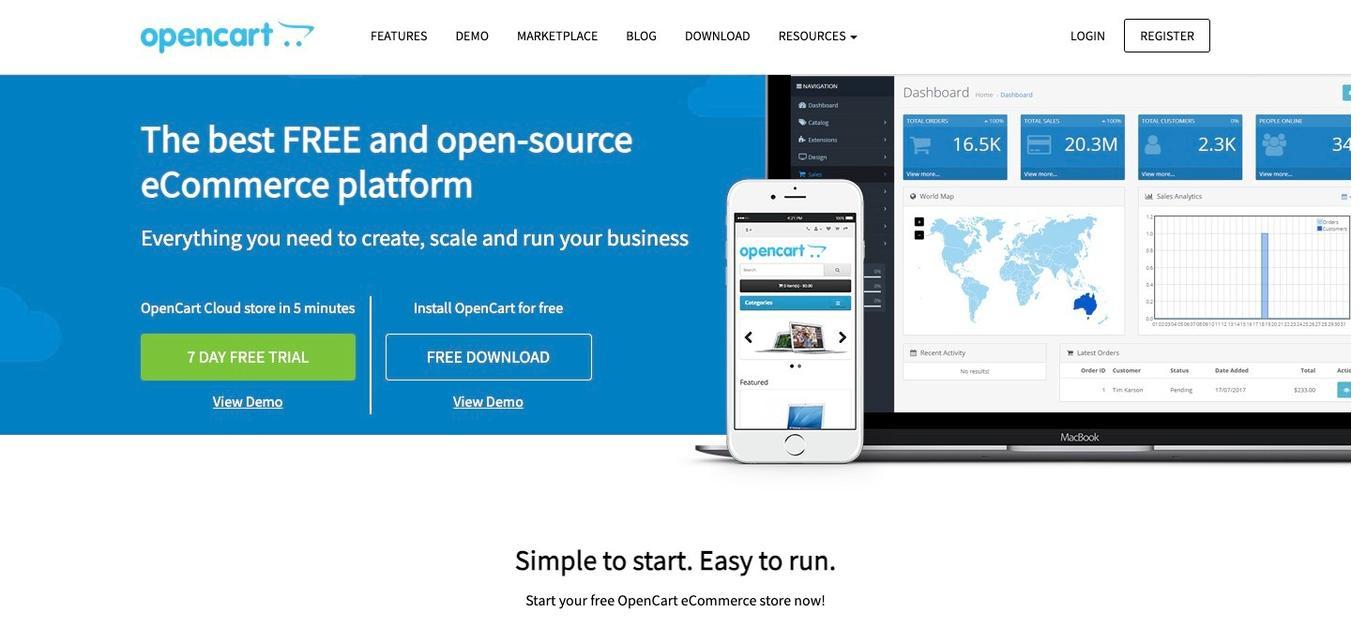 Task type: locate. For each thing, give the bounding box(es) containing it.
opencart - open source shopping cart solution image
[[141, 20, 314, 53]]



